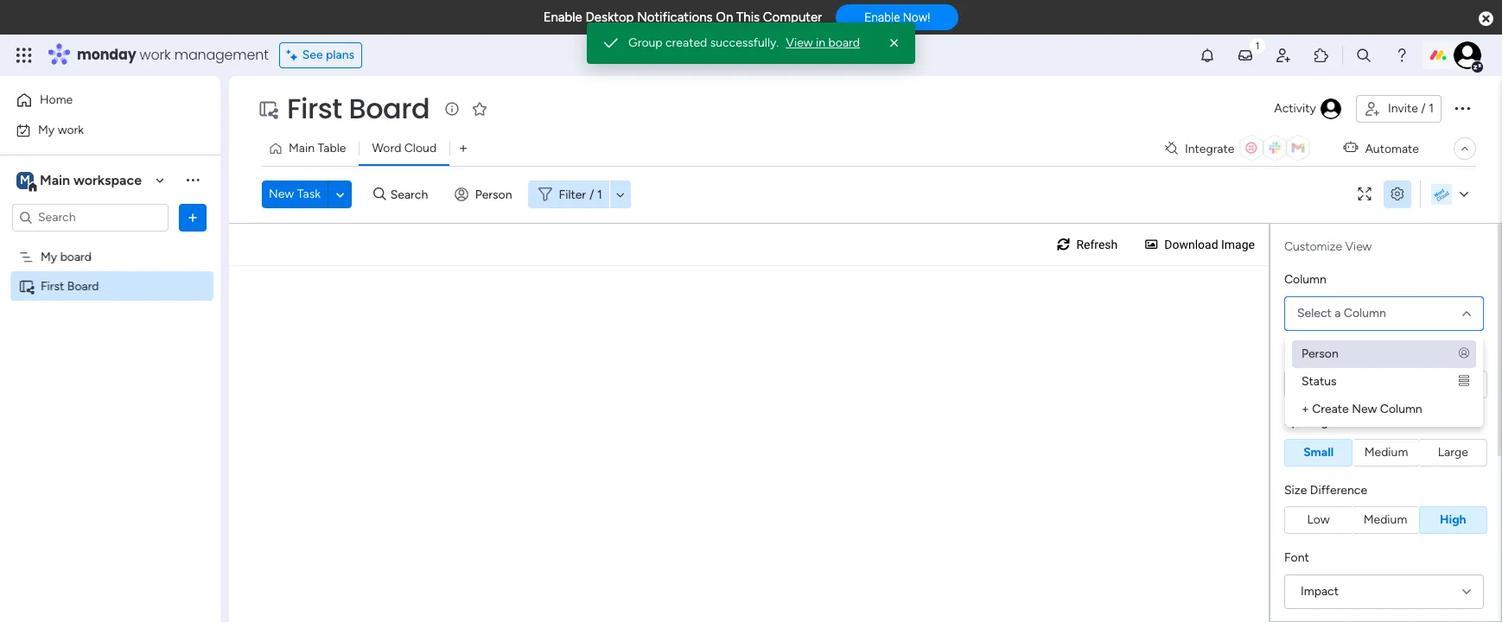 Task type: vqa. For each thing, say whether or not it's contained in the screenshot.
ENABLE NOW! button
yes



Task type: describe. For each thing, give the bounding box(es) containing it.
max number of words
[[1284, 347, 1402, 362]]

v2 status outline image
[[1459, 375, 1469, 388]]

home
[[40, 92, 73, 107]]

enable for enable desktop notifications on this computer
[[543, 10, 582, 25]]

workspace selection element
[[16, 170, 144, 192]]

small button
[[1284, 439, 1353, 466]]

work for my
[[58, 122, 84, 137]]

enable now! button
[[836, 5, 959, 30]]

management
[[174, 45, 269, 65]]

my board
[[41, 249, 92, 264]]

1 vertical spatial column
[[1344, 306, 1386, 320]]

main for main table
[[289, 141, 315, 156]]

+
[[1302, 401, 1309, 416]]

main table button
[[262, 135, 359, 162]]

jacob simon image
[[1454, 41, 1481, 69]]

see plans button
[[279, 42, 362, 68]]

alert containing group created successfully.
[[587, 22, 915, 64]]

customize
[[1284, 239, 1342, 254]]

1 image
[[1250, 35, 1265, 55]]

large
[[1438, 445, 1468, 459]]

my for my work
[[38, 122, 55, 137]]

1 vertical spatial view
[[1345, 239, 1372, 254]]

Search field
[[386, 182, 438, 207]]

collapse board header image
[[1458, 142, 1472, 156]]

1 for filter / 1
[[597, 187, 602, 202]]

300 button
[[1447, 371, 1487, 398]]

shareable board image
[[258, 99, 278, 119]]

list box containing my board
[[0, 239, 220, 534]]

workspace image
[[16, 171, 34, 190]]

size difference
[[1284, 483, 1367, 497]]

large button
[[1420, 439, 1487, 466]]

workspace options image
[[184, 171, 201, 189]]

max
[[1284, 347, 1306, 362]]

filter
[[559, 187, 586, 202]]

automate
[[1365, 141, 1419, 156]]

low button
[[1284, 506, 1352, 534]]

computer
[[763, 10, 822, 25]]

home button
[[10, 86, 186, 114]]

my for my board
[[41, 249, 57, 264]]

view in board link
[[786, 35, 860, 52]]

arrow down image
[[610, 184, 631, 205]]

new task
[[269, 187, 321, 201]]

1 horizontal spatial new
[[1352, 401, 1377, 416]]

apps image
[[1313, 47, 1330, 64]]

size
[[1284, 483, 1307, 497]]

dapulse integrations image
[[1165, 142, 1178, 155]]

0 vertical spatial options image
[[1452, 97, 1473, 118]]

notifications
[[637, 10, 713, 25]]

enable desktop notifications on this computer
[[543, 10, 822, 25]]

v2 search image
[[373, 185, 386, 204]]

0 vertical spatial column
[[1284, 272, 1327, 287]]

enable for enable now!
[[864, 11, 900, 24]]

group
[[628, 35, 663, 50]]

word
[[372, 141, 401, 156]]

new task button
[[262, 181, 328, 208]]

0 horizontal spatial first board
[[41, 279, 99, 293]]

First Board field
[[283, 89, 434, 128]]

see plans
[[302, 48, 354, 62]]

person inside person popup button
[[475, 187, 512, 202]]

dapulse person column image
[[1459, 347, 1469, 361]]

dapulse close image
[[1479, 10, 1493, 28]]

word cloud button
[[359, 135, 450, 162]]

activity button
[[1267, 95, 1349, 123]]

0 vertical spatial first board
[[287, 89, 430, 128]]

filter / 1
[[559, 187, 602, 202]]

new inside "new task" button
[[269, 187, 294, 201]]

medium for size difference
[[1364, 513, 1407, 527]]

group created successfully. view in board
[[628, 35, 860, 50]]

see
[[302, 48, 323, 62]]

show board description image
[[442, 100, 463, 118]]

medium for spacing
[[1364, 445, 1408, 459]]

desktop
[[586, 10, 634, 25]]

select product image
[[16, 47, 33, 64]]

0 vertical spatial first
[[287, 89, 342, 128]]

in
[[816, 35, 826, 50]]

0 vertical spatial board
[[349, 89, 430, 128]]

open full screen image
[[1351, 188, 1379, 201]]

activity
[[1274, 101, 1316, 116]]

work for monday
[[140, 45, 171, 65]]



Task type: locate. For each thing, give the bounding box(es) containing it.
search everything image
[[1355, 47, 1372, 64]]

1 horizontal spatial board
[[349, 89, 430, 128]]

medium button down difference
[[1352, 506, 1419, 534]]

this
[[736, 10, 760, 25]]

enable up close icon at right
[[864, 11, 900, 24]]

main left table
[[289, 141, 315, 156]]

main inside workspace selection element
[[40, 172, 70, 188]]

enable left desktop
[[543, 10, 582, 25]]

board
[[828, 35, 860, 50], [60, 249, 92, 264]]

inbox image
[[1237, 47, 1254, 64]]

work down home
[[58, 122, 84, 137]]

300
[[1456, 377, 1478, 392]]

/ for invite
[[1421, 101, 1426, 116]]

0 vertical spatial work
[[140, 45, 171, 65]]

first board up table
[[287, 89, 430, 128]]

2 vertical spatial column
[[1380, 401, 1422, 416]]

board right "in"
[[828, 35, 860, 50]]

small
[[1303, 445, 1334, 459]]

my down search in workspace field at the top left of page
[[41, 249, 57, 264]]

0 horizontal spatial board
[[67, 279, 99, 293]]

successfully.
[[710, 35, 779, 50]]

first board down my board
[[41, 279, 99, 293]]

column
[[1284, 272, 1327, 287], [1344, 306, 1386, 320], [1380, 401, 1422, 416]]

add view image
[[460, 142, 467, 155]]

my work button
[[10, 116, 186, 144]]

alert
[[587, 22, 915, 64]]

1 vertical spatial person
[[1302, 346, 1339, 361]]

invite / 1 button
[[1356, 95, 1442, 123]]

/ right filter
[[590, 187, 594, 202]]

words
[[1368, 347, 1402, 362]]

my work
[[38, 122, 84, 137]]

medium button for size difference
[[1352, 506, 1419, 534]]

1 vertical spatial first board
[[41, 279, 99, 293]]

medium button down "+ create new column"
[[1353, 439, 1420, 466]]

1 horizontal spatial enable
[[864, 11, 900, 24]]

now!
[[903, 11, 930, 24]]

medium button
[[1353, 439, 1420, 466], [1352, 506, 1419, 534]]

1 vertical spatial /
[[590, 187, 594, 202]]

0 vertical spatial board
[[828, 35, 860, 50]]

created
[[666, 35, 707, 50]]

angle down image
[[336, 188, 344, 201]]

invite
[[1388, 101, 1418, 116]]

column down customize
[[1284, 272, 1327, 287]]

medium
[[1364, 445, 1408, 459], [1364, 513, 1407, 527]]

1 for invite / 1
[[1429, 101, 1434, 116]]

1 horizontal spatial work
[[140, 45, 171, 65]]

board inside "list box"
[[67, 279, 99, 293]]

monday
[[77, 45, 136, 65]]

main table
[[289, 141, 346, 156]]

invite / 1
[[1388, 101, 1434, 116]]

first right shareable board icon
[[41, 279, 64, 293]]

monday work management
[[77, 45, 269, 65]]

medium down difference
[[1364, 513, 1407, 527]]

column down "words"
[[1380, 401, 1422, 416]]

1 left arrow down 'image'
[[597, 187, 602, 202]]

autopilot image
[[1343, 137, 1358, 159]]

1 vertical spatial my
[[41, 249, 57, 264]]

board
[[349, 89, 430, 128], [67, 279, 99, 293]]

option
[[0, 241, 220, 245]]

1 horizontal spatial main
[[289, 141, 315, 156]]

status
[[1302, 374, 1337, 388]]

my inside "list box"
[[41, 249, 57, 264]]

options image down workspace options image
[[184, 209, 201, 226]]

1 right invite
[[1429, 101, 1434, 116]]

difference
[[1310, 483, 1367, 497]]

integrate
[[1185, 141, 1235, 156]]

1 vertical spatial 1
[[597, 187, 602, 202]]

spacing
[[1284, 415, 1328, 430]]

options image
[[1452, 97, 1473, 118], [184, 209, 201, 226]]

impact
[[1301, 584, 1339, 599]]

notifications image
[[1199, 47, 1216, 64]]

0 horizontal spatial person
[[475, 187, 512, 202]]

select a column
[[1297, 306, 1386, 320]]

medium button for spacing
[[1353, 439, 1420, 466]]

enable inside button
[[864, 11, 900, 24]]

first up main table
[[287, 89, 342, 128]]

0 horizontal spatial /
[[590, 187, 594, 202]]

1 vertical spatial medium button
[[1352, 506, 1419, 534]]

m
[[20, 172, 30, 187]]

settings image
[[1384, 188, 1411, 201]]

0 horizontal spatial view
[[786, 35, 813, 50]]

0 vertical spatial /
[[1421, 101, 1426, 116]]

board down search in workspace field at the top left of page
[[60, 249, 92, 264]]

1 vertical spatial board
[[60, 249, 92, 264]]

0 vertical spatial view
[[786, 35, 813, 50]]

first inside "list box"
[[41, 279, 64, 293]]

first
[[287, 89, 342, 128], [41, 279, 64, 293]]

work
[[140, 45, 171, 65], [58, 122, 84, 137]]

number
[[1309, 347, 1351, 362]]

my down home
[[38, 122, 55, 137]]

person left filter
[[475, 187, 512, 202]]

1 horizontal spatial 1
[[1429, 101, 1434, 116]]

1
[[1429, 101, 1434, 116], [597, 187, 602, 202]]

view left "in"
[[786, 35, 813, 50]]

/
[[1421, 101, 1426, 116], [590, 187, 594, 202]]

work inside button
[[58, 122, 84, 137]]

list box
[[0, 239, 220, 534]]

1 vertical spatial main
[[40, 172, 70, 188]]

enable now!
[[864, 11, 930, 24]]

0 horizontal spatial enable
[[543, 10, 582, 25]]

shareable board image
[[18, 278, 35, 294]]

low
[[1307, 513, 1330, 527]]

options image up collapse board header icon
[[1452, 97, 1473, 118]]

main inside button
[[289, 141, 315, 156]]

1 vertical spatial board
[[67, 279, 99, 293]]

0 vertical spatial main
[[289, 141, 315, 156]]

my
[[38, 122, 55, 137], [41, 249, 57, 264]]

main
[[289, 141, 315, 156], [40, 172, 70, 188]]

0 horizontal spatial first
[[41, 279, 64, 293]]

column right a
[[1344, 306, 1386, 320]]

cloud
[[404, 141, 437, 156]]

help image
[[1393, 47, 1410, 64]]

main right workspace image
[[40, 172, 70, 188]]

0 horizontal spatial new
[[269, 187, 294, 201]]

100
[[1335, 377, 1355, 392]]

font
[[1284, 551, 1309, 565]]

add to favorites image
[[471, 100, 489, 117]]

0 vertical spatial medium button
[[1353, 439, 1420, 466]]

100 button
[[1325, 371, 1365, 398]]

person
[[475, 187, 512, 202], [1302, 346, 1339, 361]]

/ right invite
[[1421, 101, 1426, 116]]

+ create new column
[[1302, 401, 1422, 416]]

0 vertical spatial person
[[475, 187, 512, 202]]

on
[[716, 10, 733, 25]]

1 vertical spatial work
[[58, 122, 84, 137]]

workspace
[[73, 172, 142, 188]]

medium down "+ create new column"
[[1364, 445, 1408, 459]]

new left task
[[269, 187, 294, 201]]

0 horizontal spatial board
[[60, 249, 92, 264]]

1 horizontal spatial board
[[828, 35, 860, 50]]

0 horizontal spatial main
[[40, 172, 70, 188]]

customize view
[[1284, 239, 1372, 254]]

high
[[1440, 513, 1466, 527]]

0 vertical spatial new
[[269, 187, 294, 201]]

1 horizontal spatial first board
[[287, 89, 430, 128]]

/ inside invite / 1 button
[[1421, 101, 1426, 116]]

board down my board
[[67, 279, 99, 293]]

task
[[297, 187, 321, 201]]

main workspace
[[40, 172, 142, 188]]

Search in workspace field
[[36, 207, 144, 227]]

a
[[1335, 306, 1341, 320]]

select
[[1297, 306, 1332, 320]]

enable
[[543, 10, 582, 25], [864, 11, 900, 24]]

view
[[786, 35, 813, 50], [1345, 239, 1372, 254]]

0 vertical spatial my
[[38, 122, 55, 137]]

view right customize
[[1345, 239, 1372, 254]]

my inside button
[[38, 122, 55, 137]]

1 horizontal spatial /
[[1421, 101, 1426, 116]]

0 horizontal spatial work
[[58, 122, 84, 137]]

0 horizontal spatial 1
[[597, 187, 602, 202]]

0 vertical spatial medium
[[1364, 445, 1408, 459]]

table
[[318, 141, 346, 156]]

/ for filter
[[590, 187, 594, 202]]

close image
[[886, 35, 903, 52]]

1 vertical spatial new
[[1352, 401, 1377, 416]]

create
[[1312, 401, 1349, 416]]

plans
[[326, 48, 354, 62]]

person button
[[447, 181, 522, 208]]

new
[[269, 187, 294, 201], [1352, 401, 1377, 416]]

1 vertical spatial first
[[41, 279, 64, 293]]

work right monday
[[140, 45, 171, 65]]

first board
[[287, 89, 430, 128], [41, 279, 99, 293]]

invite members image
[[1275, 47, 1292, 64]]

1 vertical spatial options image
[[184, 209, 201, 226]]

of
[[1354, 347, 1365, 362]]

high button
[[1419, 506, 1487, 534]]

50
[[1298, 377, 1312, 392]]

1 inside button
[[1429, 101, 1434, 116]]

main for main workspace
[[40, 172, 70, 188]]

50 button
[[1284, 371, 1325, 398]]

1 horizontal spatial options image
[[1452, 97, 1473, 118]]

1 horizontal spatial person
[[1302, 346, 1339, 361]]

0 horizontal spatial options image
[[184, 209, 201, 226]]

0 vertical spatial 1
[[1429, 101, 1434, 116]]

word cloud
[[372, 141, 437, 156]]

1 horizontal spatial first
[[287, 89, 342, 128]]

board up word
[[349, 89, 430, 128]]

1 horizontal spatial view
[[1345, 239, 1372, 254]]

person up status
[[1302, 346, 1339, 361]]

1 vertical spatial medium
[[1364, 513, 1407, 527]]

new down 100 button
[[1352, 401, 1377, 416]]



